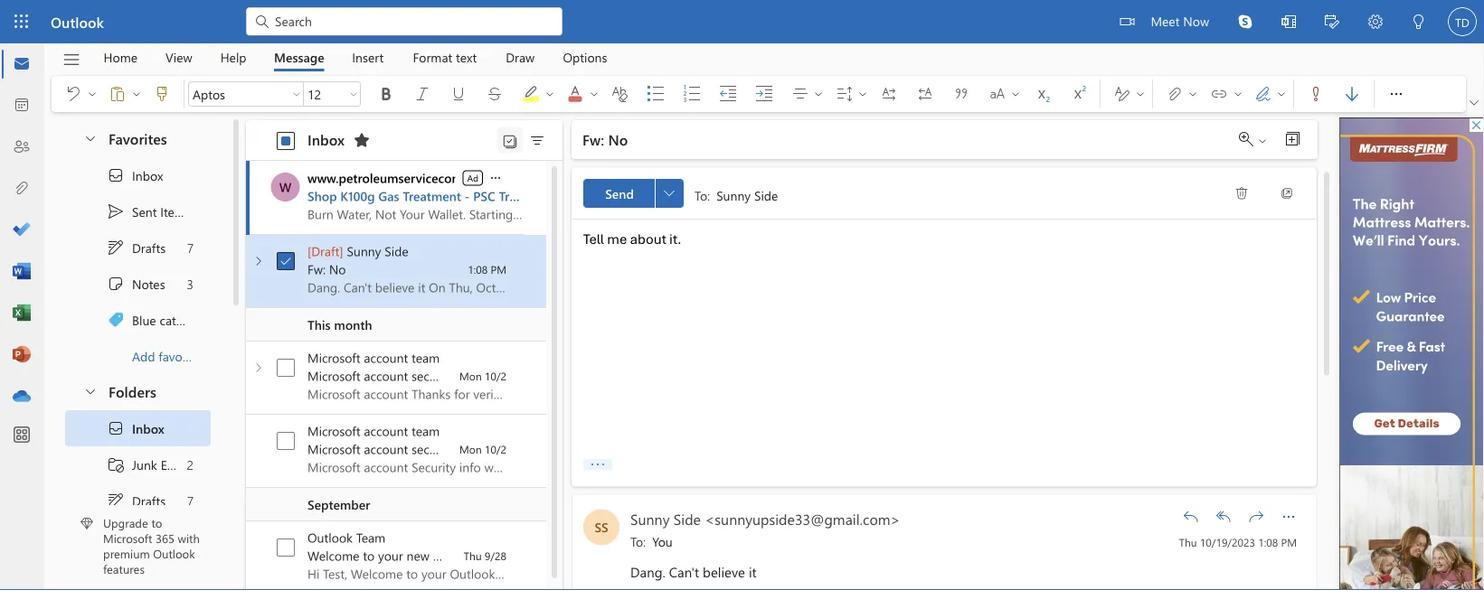 Task type: locate. For each thing, give the bounding box(es) containing it.
0 vertical spatial 
[[1388, 85, 1406, 103]]

sunny for [draft]
[[347, 243, 381, 260]]

ss
[[595, 519, 609, 536]]

 button right 
[[129, 80, 144, 109]]

1 team from the top
[[412, 350, 440, 366]]

2 vertical spatial sunny
[[631, 510, 670, 529]]

1 vertical spatial select a conversation checkbox
[[271, 534, 308, 563]]

 button
[[602, 80, 638, 109]]

9/28
[[485, 549, 507, 564]]

1  tree item from the top
[[65, 157, 211, 194]]

 down  
[[83, 131, 98, 145]]

2 microsoft account team from the top
[[308, 423, 440, 440]]

2  drafts from the top
[[107, 492, 166, 510]]

shop
[[308, 188, 337, 204]]

thu inside message list list box
[[464, 549, 482, 564]]

add favorite
[[132, 348, 201, 365]]

drafts for 
[[132, 493, 166, 510]]


[[1470, 99, 1479, 108], [664, 188, 675, 199]]

1 vertical spatial team
[[412, 423, 440, 440]]

 right ''
[[1135, 89, 1146, 100]]

1 horizontal spatial fw:
[[583, 130, 604, 149]]

it
[[749, 563, 757, 581]]

inbox up  sent items in the left of the page
[[132, 167, 163, 184]]

1 horizontal spatial outlook
[[153, 546, 195, 562]]

7 for 
[[187, 493, 194, 510]]

inbox 
[[308, 130, 371, 149]]


[[107, 203, 125, 221]]

tab list inside application
[[90, 43, 622, 71]]

email message element
[[572, 494, 1318, 591]]

1 microsoft account team from the top
[[308, 350, 440, 366]]

 inbox up  tree item
[[107, 420, 165, 438]]

select a conversation image
[[277, 539, 295, 557]]

1 vertical spatial pm
[[1281, 536, 1297, 550]]

0 horizontal spatial sunny
[[347, 243, 381, 260]]

0 vertical spatial  button
[[1379, 76, 1415, 112]]

1:08
[[468, 262, 488, 277], [1259, 536, 1279, 550]]

 right 
[[813, 89, 824, 100]]

10/2 left the added on the bottom
[[485, 442, 507, 457]]

0 vertical spatial fw: no
[[583, 130, 628, 149]]

font color image
[[566, 85, 603, 103]]

 right 
[[1277, 89, 1287, 100]]

 tree item
[[65, 194, 211, 230]]

1 vertical spatial drafts
[[132, 493, 166, 510]]

 button inside "include" group
[[1231, 80, 1246, 109]]

 button
[[100, 80, 129, 109]]

 left  button
[[589, 89, 600, 100]]


[[1280, 186, 1295, 201]]

 
[[109, 85, 142, 103]]


[[486, 85, 504, 103]]

0 horizontal spatial thu
[[464, 549, 482, 564]]

view button
[[152, 43, 206, 71]]

category
[[160, 312, 209, 329]]

security left was
[[412, 441, 455, 458]]

 inside "email message" element
[[1280, 508, 1298, 526]]

add favorite tree item
[[65, 338, 211, 375]]

0 horizontal spatial fw:
[[308, 261, 326, 278]]

1 vertical spatial 10/2
[[485, 442, 507, 457]]

info left verification
[[458, 368, 480, 384]]

1 vertical spatial microsoft account team
[[308, 423, 440, 440]]

 button right  button
[[1275, 503, 1304, 531]]

1 vertical spatial  button
[[1275, 503, 1304, 531]]

pm right 10/19/2023
[[1281, 536, 1297, 550]]

 right 
[[131, 89, 142, 100]]

Search for email, meetings, files and more. field
[[273, 12, 552, 30]]

 button right 
[[1231, 80, 1246, 109]]

outlook for outlook
[[51, 12, 104, 31]]

 tree item
[[65, 157, 211, 194], [65, 411, 211, 447]]

7 up "3"
[[187, 240, 194, 256]]

0 vertical spatial  button
[[251, 254, 266, 269]]

1 vertical spatial  tree item
[[65, 411, 211, 447]]

files image
[[13, 180, 31, 198]]

 button
[[53, 44, 90, 75]]

1 vertical spatial no
[[329, 261, 346, 278]]

drafts inside tree
[[132, 493, 166, 510]]

1 vertical spatial 
[[489, 171, 503, 185]]

 right  button
[[1280, 508, 1298, 526]]

no inside message list list box
[[329, 261, 346, 278]]

0 vertical spatial 10/2
[[485, 369, 507, 384]]

outlook inside message list list box
[[308, 530, 353, 546]]

select a conversation image
[[277, 359, 295, 377], [277, 432, 295, 451]]

2 drafts from the top
[[132, 493, 166, 510]]

1 horizontal spatial to:
[[695, 187, 710, 203]]

inbox up  junk email 2 on the left bottom
[[132, 420, 165, 437]]

sunny side image
[[584, 510, 620, 546]]

 button
[[1242, 503, 1271, 531]]

 inside favorites tree
[[107, 239, 125, 257]]

1 vertical spatial  button
[[251, 361, 266, 375]]

1 vertical spatial to
[[363, 548, 375, 565]]

water,
[[337, 206, 372, 223]]

0 vertical spatial  tree item
[[65, 230, 211, 266]]

starting
[[469, 206, 513, 223]]

 button
[[144, 80, 180, 109]]

 drafts up the  notes
[[107, 239, 166, 257]]

 tree item for 
[[65, 230, 211, 266]]

1 horizontal spatial sunny
[[631, 510, 670, 529]]

mon for was
[[460, 442, 482, 457]]

 inside  
[[813, 89, 824, 100]]

0 vertical spatial pm
[[491, 262, 507, 277]]

 button
[[1466, 94, 1483, 112], [655, 179, 684, 208]]

at
[[517, 206, 527, 223]]

7
[[187, 240, 194, 256], [187, 493, 194, 510]]

2 mon 10/2 from the top
[[460, 442, 507, 457]]

features
[[103, 561, 145, 577]]

0 vertical spatial  tree item
[[65, 157, 211, 194]]

1 horizontal spatial to
[[363, 548, 375, 565]]

 button left select a conversation option
[[251, 361, 266, 375]]


[[1255, 85, 1273, 103]]

sent
[[132, 203, 157, 220]]

1 vertical spatial security
[[412, 441, 455, 458]]

 left select a conversation option
[[251, 361, 266, 375]]

side inside text field
[[754, 187, 778, 203]]

1  inbox from the top
[[107, 166, 163, 185]]

outlook inside banner
[[51, 12, 104, 31]]

mon 10/2 left the added on the bottom
[[460, 442, 507, 457]]

0 vertical spatial sunny
[[717, 187, 751, 203]]

info left was
[[458, 441, 480, 458]]

 tree item
[[65, 266, 211, 302]]

 down td icon
[[1470, 99, 1479, 108]]

1  from the top
[[251, 254, 266, 269]]

thu left 9/28
[[464, 549, 482, 564]]

0 vertical spatial to
[[151, 516, 162, 531]]

2 select a conversation checkbox from the top
[[271, 534, 308, 563]]

1 select a conversation image from the top
[[277, 359, 295, 377]]

None text field
[[695, 184, 1134, 205]]

 inside  
[[1011, 89, 1021, 100]]

1 horizontal spatial  button
[[513, 76, 558, 112]]

thu for thu 9/28
[[464, 549, 482, 564]]

fw: no inside message list list box
[[308, 261, 346, 278]]

 button down draw "button"
[[513, 76, 558, 112]]

people image
[[13, 138, 31, 157]]

 button
[[557, 76, 603, 112], [129, 80, 144, 109], [543, 80, 557, 109], [587, 80, 602, 109]]

 junk email 2
[[107, 456, 194, 474]]

side inside message list list box
[[385, 243, 409, 260]]

 tree item
[[65, 230, 211, 266], [65, 483, 211, 519]]

0 horizontal spatial  button
[[85, 80, 100, 109]]

options button
[[550, 43, 621, 71]]


[[1412, 14, 1427, 29]]

 right  button on the right top of page
[[1388, 85, 1406, 103]]

 right 
[[1188, 89, 1199, 100]]

 left 
[[251, 254, 266, 269]]

2 horizontal spatial side
[[754, 187, 778, 203]]

0 horizontal spatial to:
[[631, 534, 646, 550]]

it.
[[670, 231, 682, 248]]

0 vertical spatial  inbox
[[107, 166, 163, 185]]

bullets image
[[647, 85, 683, 103]]

 button
[[55, 80, 85, 109]]

 button down options button
[[557, 76, 603, 112]]

2 vertical spatial 
[[1280, 508, 1298, 526]]

 
[[1255, 85, 1287, 103]]

 up psc
[[489, 171, 503, 185]]

 button
[[513, 76, 558, 112], [85, 80, 100, 109], [1231, 80, 1246, 109]]

 tree item up the  notes
[[65, 230, 211, 266]]

 inside  
[[1277, 89, 1287, 100]]

favorites tree item
[[65, 121, 211, 157]]

drafts down  sent items in the left of the page
[[132, 240, 166, 256]]

1 vertical spatial inbox
[[132, 167, 163, 184]]

inbox heading
[[299, 126, 376, 155]]

 inbox down "favorites" tree item
[[107, 166, 163, 185]]

 drafts for 
[[107, 492, 166, 510]]

microsoft account team down month
[[308, 350, 440, 366]]

Select a conversation checkbox
[[271, 427, 308, 456], [271, 534, 308, 563]]

None text field
[[631, 531, 1167, 552]]

2 vertical spatial side
[[674, 510, 701, 529]]

0 vertical spatial select a conversation image
[[277, 359, 295, 377]]

calendar image
[[13, 97, 31, 115]]

2  tree item from the top
[[65, 483, 211, 519]]

0 vertical spatial microsoft account team
[[308, 350, 440, 366]]

outlook
[[51, 12, 104, 31], [308, 530, 353, 546], [153, 546, 195, 562]]

0 vertical spatial 7
[[187, 240, 194, 256]]

 button inside clipboard group
[[85, 80, 100, 109]]

0 vertical spatial team
[[412, 350, 440, 366]]

 right 
[[87, 89, 98, 100]]

folders tree item
[[65, 375, 211, 411]]

 button
[[368, 80, 404, 109]]

 for microsoft account security info verification
[[251, 361, 266, 375]]

0 horizontal spatial 1:08
[[468, 262, 488, 277]]

 right 
[[1258, 136, 1268, 147]]

microsoft account security info verification
[[308, 368, 545, 384]]

outlook for outlook team
[[308, 530, 353, 546]]

2 team from the top
[[412, 423, 440, 440]]

 button
[[404, 80, 441, 109]]

 inside "favorites" tree item
[[83, 131, 98, 145]]

 button down message button
[[289, 81, 304, 107]]

1 7 from the top
[[187, 240, 194, 256]]

 left folders
[[83, 384, 98, 399]]

1 horizontal spatial 1:08
[[1259, 536, 1279, 550]]

Select a conversation checkbox
[[271, 247, 308, 276]]

team up the microsoft account security info verification
[[412, 350, 440, 366]]

0 vertical spatial drafts
[[132, 240, 166, 256]]

[draft]
[[308, 243, 343, 260]]

tab list containing home
[[90, 43, 622, 71]]

premium features image
[[81, 518, 93, 531]]

more apps image
[[13, 427, 31, 445]]

thu inside "email message" element
[[1179, 536, 1197, 550]]

0 vertical spatial mon 10/2
[[460, 369, 507, 384]]

 button down td icon
[[1466, 94, 1483, 112]]

1 vertical spatial fw:
[[308, 261, 326, 278]]

0 vertical spatial select a conversation checkbox
[[271, 427, 308, 456]]

2 mon from the top
[[460, 442, 482, 457]]

tab list
[[90, 43, 622, 71]]

 for the rightmost  popup button
[[1470, 99, 1479, 108]]

 inbox inside favorites tree
[[107, 166, 163, 185]]

 right 
[[1233, 89, 1244, 100]]

basic text group
[[188, 76, 1106, 112]]


[[251, 254, 266, 269], [251, 361, 266, 375]]

7 inside favorites tree
[[187, 240, 194, 256]]

verification
[[483, 368, 545, 384]]

1 vertical spatial 
[[107, 420, 125, 438]]

 up 
[[107, 166, 125, 185]]

drafts inside favorites tree
[[132, 240, 166, 256]]

1 drafts from the top
[[132, 240, 166, 256]]

application
[[0, 0, 1485, 591]]

0 vertical spatial 
[[1470, 99, 1479, 108]]

side inside "email message" element
[[674, 510, 701, 529]]

0 horizontal spatial fw: no
[[308, 261, 346, 278]]

tags group
[[1298, 76, 1371, 109]]

pm down 'starting'
[[491, 262, 507, 277]]

1 vertical spatial  inbox
[[107, 420, 165, 438]]

2 security from the top
[[412, 441, 455, 458]]

1 select a conversation checkbox from the top
[[271, 427, 308, 456]]

12/8oz
[[590, 206, 629, 223]]

fw: no down  button
[[583, 130, 628, 149]]

 right 
[[858, 89, 868, 100]]

thu 9/28
[[464, 549, 507, 564]]

to: you
[[631, 534, 673, 550]]

0 vertical spatial  button
[[1466, 94, 1483, 112]]

drafts up upgrade
[[132, 493, 166, 510]]

 button left 
[[251, 254, 266, 269]]

1 vertical spatial  tree item
[[65, 483, 211, 519]]

 button
[[523, 128, 552, 153]]

fw: down [draft]
[[308, 261, 326, 278]]

was
[[483, 441, 504, 458]]

thu down 
[[1179, 536, 1197, 550]]

 left font size text box
[[291, 89, 302, 100]]

help
[[220, 49, 247, 66]]

1:08 down ''
[[1259, 536, 1279, 550]]

to:
[[695, 187, 710, 203], [631, 534, 646, 550]]

to do image
[[13, 222, 31, 240]]

1 vertical spatial side
[[385, 243, 409, 260]]

to for your
[[363, 548, 375, 565]]

1:08 down 'starting'
[[468, 262, 488, 277]]

 search field
[[246, 0, 563, 41]]

0 horizontal spatial side
[[385, 243, 409, 260]]

1  tree item from the top
[[65, 230, 211, 266]]

message list list box
[[246, 161, 662, 591]]

sunny side button
[[714, 186, 781, 205]]

text highlight color image
[[522, 85, 558, 103]]

to inside message list list box
[[363, 548, 375, 565]]

security
[[412, 368, 455, 384], [412, 441, 455, 458]]

 inside  
[[1233, 89, 1244, 100]]

none text field containing to:
[[695, 184, 1134, 205]]


[[528, 132, 546, 150]]

 tree item
[[65, 447, 211, 483]]

none text field containing to:
[[631, 531, 1167, 552]]

0 vertical spatial side
[[754, 187, 778, 203]]

this month heading
[[246, 308, 546, 342]]

side
[[754, 187, 778, 203], [385, 243, 409, 260], [674, 510, 701, 529]]

2 horizontal spatial outlook
[[308, 530, 353, 546]]

1 horizontal spatial pm
[[1281, 536, 1297, 550]]

2 10/2 from the top
[[485, 442, 507, 457]]

0 vertical spatial 
[[251, 254, 266, 269]]

sunny inside "email message" element
[[631, 510, 670, 529]]

1 vertical spatial 1:08
[[1259, 536, 1279, 550]]

to: inside "email message" element
[[631, 534, 646, 550]]

subscript image
[[1033, 85, 1069, 103]]

mail image
[[13, 55, 31, 73]]

1  button from the top
[[251, 254, 266, 269]]

1 horizontal spatial 
[[1470, 99, 1479, 108]]

 inside dropdown button
[[489, 171, 503, 185]]

1 vertical spatial info
[[458, 441, 480, 458]]

1 horizontal spatial 
[[1280, 508, 1298, 526]]

1 vertical spatial 7
[[187, 493, 194, 510]]

mon left was
[[460, 442, 482, 457]]

 inside ' '
[[858, 89, 868, 100]]

0 vertical spatial inbox
[[308, 130, 345, 149]]

 inside ' '
[[1258, 136, 1268, 147]]

you
[[652, 534, 673, 550]]

dang.
[[631, 563, 666, 581]]

0 horizontal spatial to
[[151, 516, 162, 531]]

1 vertical spatial 
[[664, 188, 675, 199]]

0 vertical spatial security
[[412, 368, 455, 384]]

fw: inside message list list box
[[308, 261, 326, 278]]

 right font size text box
[[348, 89, 359, 100]]

 button right 
[[85, 80, 100, 109]]

security down this month heading
[[412, 368, 455, 384]]

 inside  
[[1135, 89, 1146, 100]]

1  from the top
[[107, 166, 125, 185]]

1 vertical spatial mon
[[460, 442, 482, 457]]

to inside upgrade to microsoft 365 with premium outlook features
[[151, 516, 162, 531]]

 tree item up junk
[[65, 411, 211, 447]]

1 horizontal spatial  button
[[1466, 94, 1483, 112]]

 button up the it.
[[655, 179, 684, 208]]

thu 10/19/2023 1:08 pm
[[1179, 536, 1297, 550]]

drafts
[[132, 240, 166, 256], [132, 493, 166, 510]]

0 vertical spatial 1:08
[[468, 262, 488, 277]]

 button left font color image
[[543, 80, 557, 109]]

 tree item up sent
[[65, 157, 211, 194]]

 up the it.
[[664, 188, 675, 199]]

 button left folders
[[74, 375, 105, 408]]

1 security from the top
[[412, 368, 455, 384]]

1 vertical spatial fw: no
[[308, 261, 346, 278]]

1 mon from the top
[[460, 369, 482, 384]]

select a conversation checkbox for microsoft account security info was added
[[271, 427, 308, 456]]

 button inside "favorites" tree item
[[74, 121, 105, 155]]


[[1215, 508, 1233, 526]]


[[1210, 85, 1229, 103]]

notes
[[132, 276, 165, 292]]

favorites tree
[[65, 114, 211, 375]]

0 horizontal spatial outlook
[[51, 12, 104, 31]]

fw: no down [draft]
[[308, 261, 346, 278]]

to down team
[[363, 548, 375, 565]]

 drafts inside favorites tree
[[107, 239, 166, 257]]

to: left sunny side popup button
[[695, 187, 710, 203]]

select a conversation checkbox down select a conversation option
[[271, 427, 308, 456]]

 button
[[347, 126, 376, 155]]

2  button from the top
[[251, 361, 266, 375]]

 down 
[[107, 239, 125, 257]]

10/2 for was
[[485, 442, 507, 457]]

 tree item down junk
[[65, 483, 211, 519]]

team up the microsoft account security info was added
[[412, 423, 440, 440]]

no down '' at the top left of page
[[608, 130, 628, 149]]

0 vertical spatial 
[[107, 239, 125, 257]]

select a conversation checkbox down september
[[271, 534, 308, 563]]

2 horizontal spatial  button
[[1231, 80, 1246, 109]]

0 vertical spatial fw:
[[583, 130, 604, 149]]

outlook up 
[[51, 12, 104, 31]]

1 horizontal spatial no
[[608, 130, 628, 149]]

 up upgrade
[[107, 492, 125, 510]]

2 horizontal spatial 
[[1388, 85, 1406, 103]]

Font size text field
[[304, 83, 346, 105]]

no down [draft]
[[329, 261, 346, 278]]

1 mon 10/2 from the top
[[460, 369, 507, 384]]

0 horizontal spatial pm
[[491, 262, 507, 277]]

2 info from the top
[[458, 441, 480, 458]]

 button for 
[[85, 80, 100, 109]]

2  from the top
[[251, 361, 266, 375]]

1 vertical spatial select a conversation image
[[277, 432, 295, 451]]

 inside  
[[131, 89, 142, 100]]

microsoft account team up the microsoft account security info was added
[[308, 423, 440, 440]]

outlook inside upgrade to microsoft 365 with premium outlook features
[[153, 546, 195, 562]]

tree
[[65, 411, 211, 591]]

2 7 from the top
[[187, 493, 194, 510]]

10/2 up was
[[485, 369, 507, 384]]

 button
[[1278, 125, 1307, 154]]

 right 
[[1011, 89, 1021, 100]]

sunny inside message list list box
[[347, 243, 381, 260]]

0 vertical spatial info
[[458, 368, 480, 384]]

fw: down font color image
[[583, 130, 604, 149]]

inbox
[[308, 130, 345, 149], [132, 167, 163, 184], [132, 420, 165, 437]]

to right upgrade
[[151, 516, 162, 531]]

0 horizontal spatial 
[[489, 171, 503, 185]]


[[107, 311, 125, 329]]

mon left verification
[[460, 369, 482, 384]]

increase indent image
[[755, 85, 792, 103]]

sunny for to:
[[717, 187, 751, 203]]

0 vertical spatial  drafts
[[107, 239, 166, 257]]


[[413, 85, 432, 103]]

your
[[400, 206, 425, 223]]

select a conversation image inside option
[[277, 359, 295, 377]]

outlook right premium
[[153, 546, 195, 562]]

 for  dropdown button
[[489, 171, 503, 185]]

outlook up "welcome"
[[308, 530, 353, 546]]

2 horizontal spatial sunny
[[717, 187, 751, 203]]

7 down 2
[[187, 493, 194, 510]]

 drafts up upgrade
[[107, 492, 166, 510]]

 button for fw: no
[[251, 254, 266, 269]]

 button down  
[[74, 121, 105, 155]]

1 vertical spatial  button
[[655, 179, 684, 208]]

 tree item for 
[[65, 483, 211, 519]]

1 info from the top
[[458, 368, 480, 384]]

this
[[308, 316, 331, 333]]

format
[[413, 49, 453, 66]]

 up 
[[107, 420, 125, 438]]

mon 10/2 up was
[[460, 369, 507, 384]]


[[1286, 132, 1300, 147]]

1  from the top
[[107, 239, 125, 257]]

1 10/2 from the top
[[485, 369, 507, 384]]

0 vertical spatial mon
[[460, 369, 482, 384]]

 inside  
[[87, 89, 98, 100]]

to: for to: you
[[631, 534, 646, 550]]

 button right  button on the right top of page
[[1379, 76, 1415, 112]]


[[1388, 85, 1406, 103], [489, 171, 503, 185], [1280, 508, 1298, 526]]

to: left you
[[631, 534, 646, 550]]

[draft] sunny side
[[308, 243, 409, 260]]

1 vertical spatial 
[[107, 492, 125, 510]]

0 horizontal spatial 
[[664, 188, 675, 199]]

 
[[989, 85, 1021, 103]]

0 vertical spatial to:
[[695, 187, 710, 203]]

10/2
[[485, 369, 507, 384], [485, 442, 507, 457]]

1 vertical spatial sunny
[[347, 243, 381, 260]]

1  drafts from the top
[[107, 239, 166, 257]]

 for fw: no
[[251, 254, 266, 269]]

home
[[104, 49, 138, 66]]

burn
[[308, 206, 334, 223]]

1 vertical spatial to:
[[631, 534, 646, 550]]


[[1307, 85, 1325, 103]]

1 horizontal spatial side
[[674, 510, 701, 529]]

inbox left  button
[[308, 130, 345, 149]]

include group
[[1157, 76, 1290, 112]]

1 vertical spatial mon 10/2
[[460, 442, 507, 457]]

psc
[[473, 188, 496, 204]]

2  from the top
[[107, 492, 125, 510]]



Task type: vqa. For each thing, say whether or not it's contained in the screenshot.
inbox within tree
yes



Task type: describe. For each thing, give the bounding box(es) containing it.

[[1239, 14, 1253, 29]]

 button
[[441, 80, 477, 109]]

 button
[[488, 169, 504, 186]]

believe
[[703, 563, 745, 581]]

 button
[[1224, 179, 1260, 208]]

 for the top  popup button
[[1388, 85, 1406, 103]]

team
[[356, 530, 386, 546]]


[[1282, 14, 1296, 29]]

365
[[156, 531, 175, 547]]

numbering image
[[683, 85, 719, 103]]

microsoft account team for microsoft account security info was added
[[308, 423, 440, 440]]

 button right font size text box
[[346, 81, 361, 107]]


[[450, 85, 468, 103]]

2  from the top
[[107, 420, 125, 438]]


[[64, 85, 82, 103]]

mon 10/2 for was
[[460, 442, 507, 457]]

 button
[[1311, 0, 1354, 46]]

superscript image
[[1069, 85, 1106, 103]]

 
[[1210, 85, 1244, 103]]

 inside "folders" tree item
[[83, 384, 98, 399]]

 for left  popup button
[[1280, 508, 1298, 526]]

tell
[[584, 231, 604, 248]]

 for bottommost  popup button
[[664, 188, 675, 199]]

ad
[[467, 172, 479, 184]]

microsoft account team for microsoft account security info verification
[[308, 350, 440, 366]]

<sunnyupside33@gmail.com>
[[705, 510, 901, 529]]

0 vertical spatial no
[[608, 130, 628, 149]]

excel image
[[13, 305, 31, 323]]

 button
[[1298, 80, 1334, 109]]


[[1248, 508, 1266, 526]]


[[953, 85, 971, 103]]

draw
[[506, 49, 535, 66]]

1 horizontal spatial fw: no
[[583, 130, 628, 149]]

2  inbox from the top
[[107, 420, 165, 438]]

info for was
[[458, 441, 480, 458]]

Font text field
[[189, 83, 289, 105]]

 button inside clipboard group
[[129, 80, 144, 109]]

can't
[[669, 563, 699, 581]]

send
[[605, 185, 634, 202]]

you button
[[650, 533, 676, 552]]

Select a conversation checkbox
[[271, 354, 308, 383]]

email
[[161, 457, 191, 473]]

ss button
[[584, 510, 620, 546]]

pm inside "email message" element
[[1281, 536, 1297, 550]]

 button
[[477, 80, 513, 109]]

none text field inside "email message" element
[[631, 531, 1167, 552]]

1:08 inside message list list box
[[468, 262, 488, 277]]

team for was
[[412, 423, 440, 440]]

pm inside message list list box
[[491, 262, 507, 277]]

send button
[[584, 179, 656, 208]]

microsoft account security info was added
[[308, 441, 543, 458]]

inbox inside favorites tree
[[132, 167, 163, 184]]

insert
[[352, 49, 384, 66]]

 button inside "folders" tree item
[[74, 375, 105, 408]]

now
[[1184, 12, 1210, 29]]

mon for verification
[[460, 369, 482, 384]]

2 select a conversation image from the top
[[277, 432, 295, 451]]


[[836, 85, 854, 103]]

to for microsoft
[[151, 516, 162, 531]]


[[107, 456, 125, 474]]

td image
[[1448, 7, 1477, 36]]

security for was
[[412, 441, 455, 458]]

powerpoint image
[[13, 346, 31, 365]]

this month
[[308, 316, 372, 333]]

wallet.
[[428, 206, 466, 223]]

tree containing 
[[65, 411, 211, 591]]

Select all messages checkbox
[[273, 128, 299, 154]]

select all messages image
[[277, 132, 295, 150]]

 button for 
[[1231, 80, 1246, 109]]

welcome to your new outlook.com account
[[308, 548, 553, 565]]

mon 10/2 for verification
[[460, 369, 507, 384]]

2 vertical spatial inbox
[[132, 420, 165, 437]]

0 horizontal spatial  button
[[1275, 503, 1304, 531]]

dang. can't believe it
[[631, 563, 757, 581]]

word image
[[13, 263, 31, 281]]

 button for microsoft account security info verification
[[251, 361, 266, 375]]

to: for to: sunny side
[[695, 187, 710, 203]]

gas
[[379, 188, 399, 204]]

security for verification
[[412, 368, 455, 384]]

items
[[160, 203, 191, 220]]

 drafts for 
[[107, 239, 166, 257]]

junk
[[132, 457, 157, 473]]

outlook.com
[[433, 548, 506, 565]]


[[502, 133, 518, 150]]

added
[[508, 441, 543, 458]]


[[109, 85, 127, 103]]

for
[[571, 206, 587, 223]]

 button
[[1334, 80, 1371, 109]]

10/2 for verification
[[485, 369, 507, 384]]

left-rail-appbar navigation
[[4, 43, 40, 418]]


[[916, 85, 935, 103]]

decrease indent image
[[719, 85, 755, 103]]

 inside favorites tree
[[107, 166, 125, 185]]

new
[[407, 548, 430, 565]]

info for verification
[[458, 368, 480, 384]]

k100g
[[341, 188, 375, 204]]

onedrive image
[[13, 388, 31, 406]]

 left font color image
[[545, 89, 555, 100]]

welcome
[[308, 548, 360, 565]]


[[1166, 85, 1184, 103]]

 tree item
[[65, 302, 211, 338]]

since
[[545, 188, 575, 204]]

2  tree item from the top
[[65, 411, 211, 447]]

to: sunny side
[[695, 187, 778, 203]]

text
[[456, 49, 477, 66]]

thu for thu 10/19/2023 1:08 pm
[[1179, 536, 1197, 550]]

side for to: sunny side
[[754, 187, 778, 203]]

your
[[378, 548, 403, 565]]

drafts for 
[[132, 240, 166, 256]]

 
[[1239, 132, 1268, 147]]

 button left '' at the top left of page
[[587, 80, 602, 109]]

message
[[274, 49, 324, 66]]

format text button
[[399, 43, 491, 71]]

 button
[[1210, 503, 1239, 531]]

outlook banner
[[0, 0, 1485, 46]]

 
[[792, 85, 824, 103]]


[[1343, 85, 1362, 103]]

 button
[[1398, 0, 1441, 46]]

 
[[64, 85, 98, 103]]

inbox inside inbox 
[[308, 130, 345, 149]]

select a conversation checkbox for welcome to your new outlook.com account
[[271, 534, 308, 563]]

 button
[[907, 80, 944, 109]]

shop k100g gas treatment - psc trusted since 1930 burn water, not your wallet. starting at $68.40 for 12/8oz cases
[[308, 188, 662, 223]]

tell me about it.
[[584, 231, 682, 248]]

folders
[[109, 382, 156, 401]]

 sent items
[[107, 203, 191, 221]]

september heading
[[246, 489, 546, 522]]

side for [draft] sunny side
[[385, 243, 409, 260]]


[[377, 85, 395, 103]]

blue
[[132, 312, 156, 329]]

trusted
[[499, 188, 541, 204]]

clipboard group
[[55, 76, 180, 112]]

www.petroleumservicecompany.com/k100g
[[308, 170, 559, 186]]

 button inside popup button
[[543, 80, 557, 109]]


[[611, 85, 629, 103]]


[[153, 85, 171, 103]]

premium
[[103, 546, 150, 562]]


[[1325, 14, 1340, 29]]

Message body, press Alt+F10 to exit text field
[[584, 231, 1305, 448]]

 inside  
[[1188, 89, 1199, 100]]

team for verification
[[412, 350, 440, 366]]

 button
[[498, 128, 523, 153]]

7 for 
[[187, 240, 194, 256]]

application containing outlook
[[0, 0, 1485, 591]]

 
[[1166, 85, 1199, 103]]

me
[[607, 231, 627, 248]]

upgrade
[[103, 516, 148, 531]]

month
[[334, 316, 372, 333]]

microsoft inside upgrade to microsoft 365 with premium outlook features
[[103, 531, 152, 547]]

w
[[279, 179, 292, 195]]

 notes
[[107, 275, 165, 293]]

www.petroleumservicecompany.com/k100g image
[[271, 173, 300, 202]]

 for 
[[107, 492, 125, 510]]

cases
[[632, 206, 662, 223]]

1:08 inside "email message" element
[[1259, 536, 1279, 550]]

view
[[166, 49, 192, 66]]

 button
[[1267, 0, 1311, 46]]


[[989, 85, 1007, 103]]

message list section
[[246, 116, 662, 591]]

help button
[[207, 43, 260, 71]]

 for 
[[107, 239, 125, 257]]



